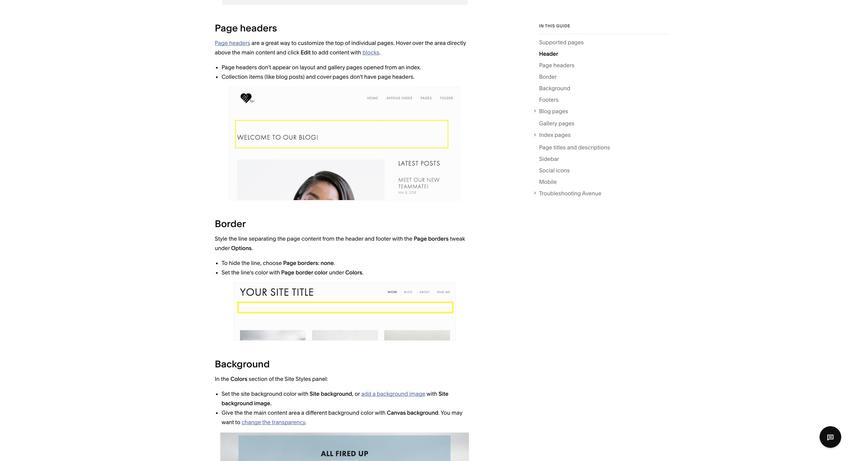 Task type: vqa. For each thing, say whether or not it's contained in the screenshot.
"The Pages panel" Link
no



Task type: describe. For each thing, give the bounding box(es) containing it.
color down none
[[315, 270, 328, 276]]

site for styles
[[285, 376, 294, 383]]

edit
[[301, 49, 311, 56]]

supported
[[539, 39, 567, 46]]

supported pages
[[539, 39, 584, 46]]

tweak under
[[215, 236, 465, 252]]

gallery
[[328, 64, 345, 71]]

to
[[222, 260, 228, 267]]

in for in this guide
[[539, 23, 544, 28]]

border link
[[539, 72, 557, 84]]

change the transparency .
[[242, 420, 307, 426]]

page inside page headers don't appear on layout and gallery pages opened from an index. collection items (like blog posts) and cover pages don't have page headers.
[[378, 73, 391, 80]]

1 horizontal spatial add
[[361, 391, 371, 398]]

on
[[292, 64, 299, 71]]

and left footer
[[365, 236, 375, 242]]

social icons link
[[539, 166, 570, 177]]

blog pages
[[539, 108, 568, 115]]

background down site background image.
[[328, 410, 360, 417]]

background up canvas
[[377, 391, 408, 398]]

with left canvas
[[375, 410, 386, 417]]

color down the line,
[[255, 270, 268, 276]]

titles
[[554, 144, 566, 151]]

2 vertical spatial page headers
[[539, 62, 575, 69]]

pages down gallery at the left of the page
[[333, 73, 349, 80]]

social icons
[[539, 167, 570, 174]]

avenue header.png image
[[222, 0, 468, 5]]

1 vertical spatial page
[[287, 236, 300, 242]]

and down the layout
[[306, 73, 316, 80]]

borders:
[[298, 260, 320, 267]]

borders
[[428, 236, 449, 242]]

headers.
[[393, 73, 415, 80]]

content up change the transparency .
[[268, 410, 287, 417]]

2 horizontal spatial a
[[373, 391, 376, 398]]

index pages
[[539, 132, 571, 139]]

headers up are
[[240, 22, 277, 34]]

options .
[[231, 245, 253, 252]]

site for background
[[310, 391, 320, 398]]

troubleshooting
[[539, 190, 581, 197]]

options
[[231, 245, 252, 252]]

content up borders:
[[302, 236, 321, 242]]

the up the change
[[244, 410, 253, 417]]

pages for gallery
[[559, 120, 575, 127]]

the right over
[[425, 40, 433, 46]]

you
[[441, 410, 450, 417]]

to hide the line, choose page borders: none . set the line's color with page border color under colors .
[[222, 260, 364, 276]]

collection
[[222, 73, 248, 80]]

colors inside to hide the line, choose page borders: none . set the line's color with page border color under colors .
[[346, 270, 362, 276]]

mobile link
[[539, 177, 557, 189]]

pages right gallery at the left of the page
[[346, 64, 362, 71]]

none
[[321, 260, 334, 267]]

separating
[[249, 236, 276, 242]]

gallery
[[539, 120, 557, 127]]

this
[[545, 23, 555, 28]]

with right footer
[[392, 236, 403, 242]]

and inside page titles and descriptions link
[[567, 144, 577, 151]]

site background image.
[[222, 391, 449, 407]]

headers down header link
[[554, 62, 575, 69]]

blog pages link
[[539, 107, 668, 116]]

way
[[280, 40, 290, 46]]

of inside the are a great way to customize the top of individual pages. hover over the area directly above the main content and click
[[345, 40, 350, 46]]

sidebar link
[[539, 154, 559, 166]]

0 vertical spatial page headers link
[[215, 40, 250, 46]]

headers left are
[[229, 40, 250, 46]]

header link
[[539, 49, 558, 61]]

color down the styles
[[284, 391, 297, 398]]

0 horizontal spatial area
[[289, 410, 300, 417]]

0 vertical spatial page headers
[[215, 22, 277, 34]]

page titles and descriptions link
[[539, 143, 610, 154]]

page titles and descriptions
[[539, 144, 610, 151]]

style
[[215, 236, 227, 242]]

click
[[288, 49, 299, 56]]

avenue background.png image
[[220, 433, 469, 462]]

. inside . you may want to
[[439, 410, 440, 417]]

the left top
[[326, 40, 334, 46]]

section
[[249, 376, 268, 383]]

hover
[[396, 40, 411, 46]]

change
[[242, 420, 261, 426]]

top
[[335, 40, 344, 46]]

add a background image link
[[361, 391, 426, 398]]

blog
[[539, 108, 551, 115]]

1 vertical spatial page headers link
[[539, 61, 575, 72]]

0 horizontal spatial background
[[215, 359, 270, 371]]

index
[[539, 132, 554, 139]]

footer
[[376, 236, 391, 242]]

with down individual
[[351, 49, 361, 56]]

blocks
[[363, 49, 379, 56]]

items
[[249, 73, 263, 80]]

1 horizontal spatial background
[[539, 85, 571, 92]]

header
[[539, 50, 558, 57]]

. you may want to
[[222, 410, 463, 426]]

the left "line"
[[229, 236, 237, 242]]

style the line separating the page content from the header and footer with the page borders
[[215, 236, 450, 242]]

pages for supported
[[568, 39, 584, 46]]

or
[[355, 391, 360, 398]]

background up give the the main content area a different background color with canvas background
[[321, 391, 352, 398]]

give
[[222, 410, 233, 417]]

background link
[[539, 84, 571, 95]]

troubleshooting avenue link
[[539, 189, 668, 198]]

edit to add content with blocks .
[[301, 49, 381, 56]]

mobile
[[539, 179, 557, 186]]

footers link
[[539, 95, 559, 107]]

directly
[[447, 40, 466, 46]]

avenue border.jpg image
[[234, 283, 456, 341]]

1 horizontal spatial a
[[301, 410, 304, 417]]

the down hide
[[231, 270, 240, 276]]

image.
[[254, 401, 272, 407]]



Task type: locate. For each thing, give the bounding box(es) containing it.
2 set from the top
[[222, 391, 230, 398]]

gallery pages link
[[539, 119, 575, 131]]

set inside to hide the line, choose page borders: none . set the line's color with page border color under colors .
[[222, 270, 230, 276]]

1 horizontal spatial under
[[329, 270, 344, 276]]

appear
[[273, 64, 291, 71]]

page inside page headers don't appear on layout and gallery pages opened from an index. collection items (like blog posts) and cover pages don't have page headers.
[[222, 64, 235, 71]]

0 horizontal spatial add
[[318, 49, 329, 56]]

background inside site background image.
[[222, 401, 253, 407]]

1 horizontal spatial in
[[539, 23, 544, 28]]

set up give
[[222, 391, 230, 398]]

0 vertical spatial to
[[292, 40, 297, 46]]

troubleshooting avenue button
[[532, 189, 668, 198]]

under inside to hide the line, choose page borders: none . set the line's color with page border color under colors .
[[329, 270, 344, 276]]

0 horizontal spatial page
[[287, 236, 300, 242]]

1 vertical spatial set
[[222, 391, 230, 398]]

content
[[256, 49, 275, 56], [330, 49, 349, 56], [302, 236, 321, 242], [268, 410, 287, 417]]

in this guide
[[539, 23, 571, 28]]

page
[[378, 73, 391, 80], [287, 236, 300, 242]]

page right have
[[378, 73, 391, 80]]

guide
[[556, 23, 571, 28]]

1 vertical spatial main
[[254, 410, 267, 417]]

have
[[364, 73, 377, 80]]

2 vertical spatial to
[[235, 420, 240, 426]]

add down customize
[[318, 49, 329, 56]]

the left section
[[221, 376, 229, 383]]

with down the styles
[[298, 391, 309, 398]]

and inside the are a great way to customize the top of individual pages. hover over the area directly above the main content and click
[[277, 49, 286, 56]]

background down image
[[407, 410, 439, 417]]

2 horizontal spatial site
[[439, 391, 449, 398]]

a inside the are a great way to customize the top of individual pages. hover over the area directly above the main content and click
[[261, 40, 264, 46]]

great
[[265, 40, 279, 46]]

page
[[215, 22, 238, 34], [215, 40, 228, 46], [539, 62, 552, 69], [222, 64, 235, 71], [539, 144, 552, 151], [414, 236, 427, 242], [283, 260, 296, 267], [281, 270, 294, 276]]

1 horizontal spatial area
[[435, 40, 446, 46]]

0 horizontal spatial in
[[215, 376, 220, 383]]

hide
[[229, 260, 240, 267]]

0 horizontal spatial border
[[215, 218, 246, 230]]

color
[[255, 270, 268, 276], [315, 270, 328, 276], [284, 391, 297, 398], [361, 410, 374, 417]]

sidebar
[[539, 156, 559, 163]]

0 vertical spatial from
[[385, 64, 397, 71]]

of right section
[[269, 376, 274, 383]]

area
[[435, 40, 446, 46], [289, 410, 300, 417]]

set the site background color with site background , or add a background image with
[[222, 391, 439, 398]]

1 vertical spatial colors
[[231, 376, 247, 383]]

0 vertical spatial main
[[242, 49, 254, 56]]

0 vertical spatial under
[[215, 245, 230, 252]]

background down site on the bottom left of page
[[222, 401, 253, 407]]

may
[[452, 410, 463, 417]]

area left directly
[[435, 40, 446, 46]]

add right or
[[361, 391, 371, 398]]

border up background link
[[539, 73, 557, 80]]

border up style
[[215, 218, 246, 230]]

0 vertical spatial area
[[435, 40, 446, 46]]

cover
[[317, 73, 331, 80]]

icons
[[556, 167, 570, 174]]

0 horizontal spatial don't
[[258, 64, 271, 71]]

border
[[296, 270, 313, 276]]

under inside tweak under
[[215, 245, 230, 252]]

the right footer
[[404, 236, 413, 242]]

a
[[261, 40, 264, 46], [373, 391, 376, 398], [301, 410, 304, 417]]

site up you
[[439, 391, 449, 398]]

1 set from the top
[[222, 270, 230, 276]]

an
[[398, 64, 405, 71]]

0 horizontal spatial page headers link
[[215, 40, 250, 46]]

1 horizontal spatial to
[[292, 40, 297, 46]]

a left different
[[301, 410, 304, 417]]

background up image.
[[251, 391, 282, 398]]

page headers link up above
[[215, 40, 250, 46]]

blocks link
[[363, 49, 379, 56]]

page headers up above
[[215, 40, 250, 46]]

change the transparency link
[[242, 420, 305, 426]]

0 vertical spatial don't
[[258, 64, 271, 71]]

and
[[277, 49, 286, 56], [317, 64, 327, 71], [306, 73, 316, 80], [567, 144, 577, 151], [365, 236, 375, 242]]

0 vertical spatial set
[[222, 270, 230, 276]]

and up cover
[[317, 64, 327, 71]]

main down image.
[[254, 410, 267, 417]]

colors down tweak under
[[346, 270, 362, 276]]

0 vertical spatial page
[[378, 73, 391, 80]]

area inside the are a great way to customize the top of individual pages. hover over the area directly above the main content and click
[[435, 40, 446, 46]]

are a great way to customize the top of individual pages. hover over the area directly above the main content and click
[[215, 40, 466, 56]]

from up none
[[323, 236, 335, 242]]

social
[[539, 167, 555, 174]]

color left canvas
[[361, 410, 374, 417]]

0 horizontal spatial under
[[215, 245, 230, 252]]

over
[[413, 40, 424, 46]]

the right separating
[[278, 236, 286, 242]]

above
[[215, 49, 231, 56]]

to inside . you may want to
[[235, 420, 240, 426]]

1 horizontal spatial don't
[[350, 73, 363, 80]]

content inside the are a great way to customize the top of individual pages. hover over the area directly above the main content and click
[[256, 49, 275, 56]]

1 horizontal spatial of
[[345, 40, 350, 46]]

1 horizontal spatial from
[[385, 64, 397, 71]]

the up the line's at the left bottom of page
[[242, 260, 250, 267]]

0 vertical spatial in
[[539, 23, 544, 28]]

are
[[252, 40, 260, 46]]

pages up the "index pages"
[[559, 120, 575, 127]]

give the the main content area a different background color with canvas background
[[222, 410, 439, 417]]

background down border link
[[539, 85, 571, 92]]

0 vertical spatial a
[[261, 40, 264, 46]]

1 horizontal spatial colors
[[346, 270, 362, 276]]

1 vertical spatial background
[[215, 359, 270, 371]]

posts)
[[289, 73, 305, 80]]

site inside site background image.
[[439, 391, 449, 398]]

1 horizontal spatial border
[[539, 73, 557, 80]]

1 horizontal spatial page headers link
[[539, 61, 575, 72]]

headers inside page headers don't appear on layout and gallery pages opened from an index. collection items (like blog posts) and cover pages don't have page headers.
[[236, 64, 257, 71]]

1 vertical spatial to
[[312, 49, 317, 56]]

customize
[[298, 40, 324, 46]]

to right 'want'
[[235, 420, 240, 426]]

page headers up are
[[215, 22, 277, 34]]

to for want
[[235, 420, 240, 426]]

a right are
[[261, 40, 264, 46]]

site down panel:
[[310, 391, 320, 398]]

to
[[292, 40, 297, 46], [312, 49, 317, 56], [235, 420, 240, 426]]

1 vertical spatial don't
[[350, 73, 363, 80]]

colors up site on the bottom left of page
[[231, 376, 247, 383]]

0 horizontal spatial a
[[261, 40, 264, 46]]

to right way
[[292, 40, 297, 46]]

1 vertical spatial border
[[215, 218, 246, 230]]

page headers
[[215, 22, 277, 34], [215, 40, 250, 46], [539, 62, 575, 69]]

set down to
[[222, 270, 230, 276]]

to right edit
[[312, 49, 317, 56]]

1 vertical spatial page headers
[[215, 40, 250, 46]]

footers
[[539, 97, 559, 103]]

0 vertical spatial background
[[539, 85, 571, 92]]

pages up gallery pages
[[552, 108, 568, 115]]

line
[[238, 236, 248, 242]]

0 vertical spatial of
[[345, 40, 350, 46]]

header
[[345, 236, 364, 242]]

0 horizontal spatial from
[[323, 236, 335, 242]]

site left the styles
[[285, 376, 294, 383]]

pages for index
[[555, 132, 571, 139]]

,
[[352, 391, 354, 398]]

0 vertical spatial add
[[318, 49, 329, 56]]

1 vertical spatial a
[[373, 391, 376, 398]]

page headers down header link
[[539, 62, 575, 69]]

page headers link
[[215, 40, 250, 46], [539, 61, 575, 72]]

pages
[[568, 39, 584, 46], [346, 64, 362, 71], [333, 73, 349, 80], [552, 108, 568, 115], [559, 120, 575, 127], [555, 132, 571, 139]]

the
[[326, 40, 334, 46], [425, 40, 433, 46], [232, 49, 240, 56], [229, 236, 237, 242], [278, 236, 286, 242], [336, 236, 344, 242], [404, 236, 413, 242], [242, 260, 250, 267], [231, 270, 240, 276], [221, 376, 229, 383], [275, 376, 283, 383], [231, 391, 240, 398], [235, 410, 243, 417], [244, 410, 253, 417], [262, 420, 271, 426]]

from inside page headers don't appear on layout and gallery pages opened from an index. collection items (like blog posts) and cover pages don't have page headers.
[[385, 64, 397, 71]]

canvas
[[387, 410, 406, 417]]

0 vertical spatial colors
[[346, 270, 362, 276]]

colors
[[346, 270, 362, 276], [231, 376, 247, 383]]

1 horizontal spatial page
[[378, 73, 391, 80]]

background up section
[[215, 359, 270, 371]]

and down way
[[277, 49, 286, 56]]

with right image
[[427, 391, 437, 398]]

site
[[285, 376, 294, 383], [310, 391, 320, 398], [439, 391, 449, 398]]

line's
[[241, 270, 254, 276]]

main
[[242, 49, 254, 56], [254, 410, 267, 417]]

layout
[[300, 64, 316, 71]]

the right above
[[232, 49, 240, 56]]

a right or
[[373, 391, 376, 398]]

set
[[222, 270, 230, 276], [222, 391, 230, 398]]

pages.
[[377, 40, 395, 46]]

0 horizontal spatial to
[[235, 420, 240, 426]]

want
[[222, 420, 234, 426]]

to for way
[[292, 40, 297, 46]]

page up borders:
[[287, 236, 300, 242]]

supported pages link
[[539, 38, 584, 49]]

different
[[306, 410, 327, 417]]

main down are
[[242, 49, 254, 56]]

of
[[345, 40, 350, 46], [269, 376, 274, 383]]

blog pages button
[[532, 107, 668, 116]]

line,
[[251, 260, 262, 267]]

headers up "items"
[[236, 64, 257, 71]]

1 vertical spatial from
[[323, 236, 335, 242]]

pages down gallery pages link
[[555, 132, 571, 139]]

index pages link
[[539, 131, 668, 140]]

from
[[385, 64, 397, 71], [323, 236, 335, 242]]

under down none
[[329, 270, 344, 276]]

tweak
[[450, 236, 465, 242]]

1 vertical spatial add
[[361, 391, 371, 398]]

the right the change
[[262, 420, 271, 426]]

0 horizontal spatial of
[[269, 376, 274, 383]]

and right titles
[[567, 144, 577, 151]]

individual
[[351, 40, 376, 46]]

descriptions
[[578, 144, 610, 151]]

avenue page header.jpg image
[[229, 87, 460, 201]]

to inside the are a great way to customize the top of individual pages. hover over the area directly above the main content and click
[[292, 40, 297, 46]]

from left an
[[385, 64, 397, 71]]

site
[[241, 391, 250, 398]]

1 vertical spatial under
[[329, 270, 344, 276]]

with down "choose"
[[269, 270, 280, 276]]

main inside the are a great way to customize the top of individual pages. hover over the area directly above the main content and click
[[242, 49, 254, 56]]

gallery pages
[[539, 120, 575, 127]]

2 horizontal spatial to
[[312, 49, 317, 56]]

in the colors section of the site styles panel:
[[215, 376, 328, 383]]

content down the great
[[256, 49, 275, 56]]

headers
[[240, 22, 277, 34], [229, 40, 250, 46], [554, 62, 575, 69], [236, 64, 257, 71]]

page headers don't appear on layout and gallery pages opened from an index. collection items (like blog posts) and cover pages don't have page headers.
[[222, 64, 421, 80]]

panel:
[[312, 376, 328, 383]]

with inside to hide the line, choose page borders: none . set the line's color with page border color under colors .
[[269, 270, 280, 276]]

0 horizontal spatial site
[[285, 376, 294, 383]]

of right top
[[345, 40, 350, 46]]

don't left have
[[350, 73, 363, 80]]

0 vertical spatial border
[[539, 73, 557, 80]]

with
[[351, 49, 361, 56], [392, 236, 403, 242], [269, 270, 280, 276], [298, 391, 309, 398], [427, 391, 437, 398], [375, 410, 386, 417]]

choose
[[263, 260, 282, 267]]

1 vertical spatial of
[[269, 376, 274, 383]]

under down style
[[215, 245, 230, 252]]

avenue
[[582, 190, 602, 197]]

the right give
[[235, 410, 243, 417]]

content down top
[[330, 49, 349, 56]]

.
[[379, 49, 381, 56], [252, 245, 253, 252], [334, 260, 335, 267], [362, 270, 364, 276], [439, 410, 440, 417], [305, 420, 307, 426]]

the left site on the bottom left of page
[[231, 391, 240, 398]]

0 horizontal spatial colors
[[231, 376, 247, 383]]

blog
[[276, 73, 288, 80]]

the left 'header'
[[336, 236, 344, 242]]

1 vertical spatial in
[[215, 376, 220, 383]]

page headers link down the header
[[539, 61, 575, 72]]

troubleshooting avenue
[[539, 190, 602, 197]]

1 horizontal spatial site
[[310, 391, 320, 398]]

transparency
[[272, 420, 305, 426]]

don't up (like
[[258, 64, 271, 71]]

in for in the colors section of the site styles panel:
[[215, 376, 220, 383]]

pages down guide
[[568, 39, 584, 46]]

1 vertical spatial area
[[289, 410, 300, 417]]

pages for blog
[[552, 108, 568, 115]]

index pages button
[[532, 131, 668, 140]]

area up transparency
[[289, 410, 300, 417]]

index.
[[406, 64, 421, 71]]

the right section
[[275, 376, 283, 383]]

opened
[[364, 64, 384, 71]]

2 vertical spatial a
[[301, 410, 304, 417]]



